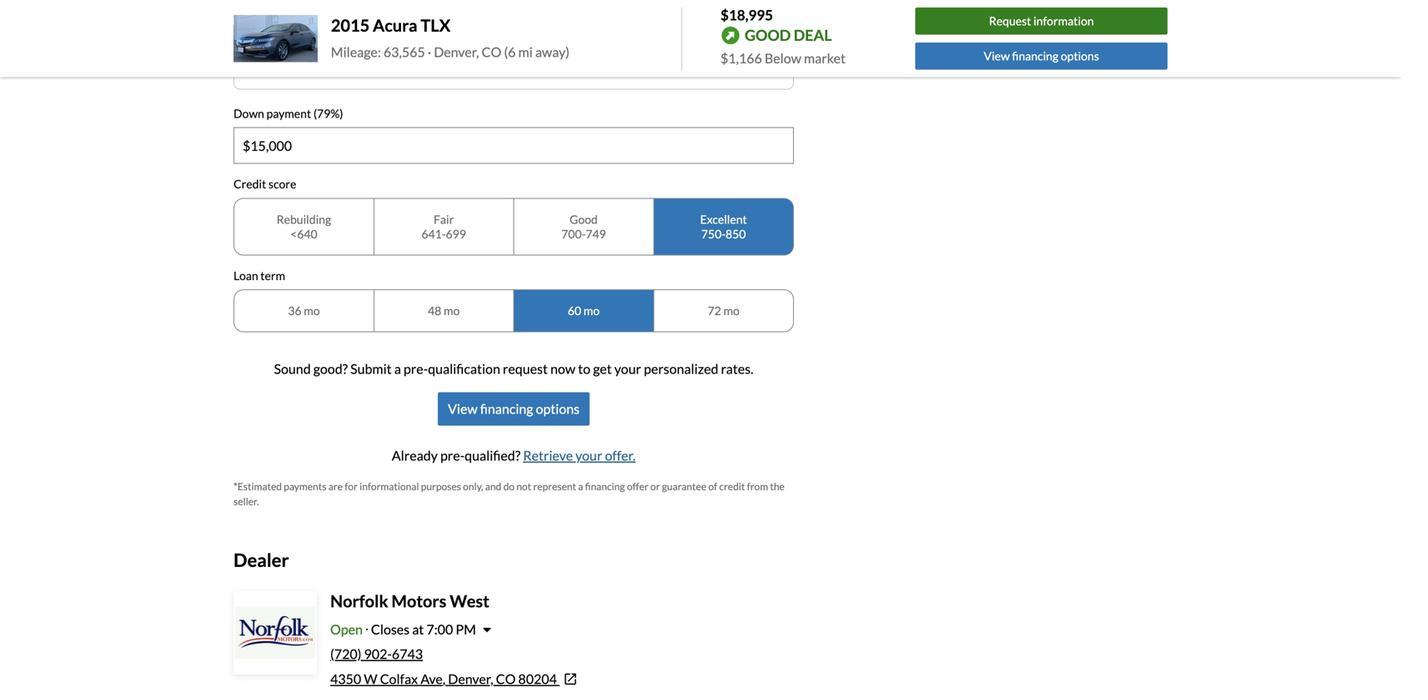 Task type: describe. For each thing, give the bounding box(es) containing it.
700-
[[562, 227, 586, 241]]

(720) 902-6743
[[330, 646, 423, 662]]

purposes
[[421, 481, 461, 493]]

<640
[[290, 227, 318, 241]]

open closes at 7:00 pm
[[330, 622, 476, 638]]

retrieve your offer. link
[[523, 448, 636, 464]]

902-
[[364, 646, 392, 662]]

sound good? submit a pre-qualification request now to get your personalized rates.
[[274, 361, 754, 377]]

seller.
[[234, 496, 259, 508]]

co
[[482, 44, 502, 60]]

36
[[288, 304, 302, 318]]

payments
[[284, 481, 327, 493]]

72 mo
[[708, 304, 740, 318]]

rebuilding <640
[[277, 212, 331, 241]]

excellent 750-850
[[700, 212, 747, 241]]

48
[[428, 304, 442, 318]]

norfolk
[[330, 592, 388, 612]]

request information
[[989, 14, 1094, 28]]

are
[[328, 481, 343, 493]]

63,565
[[384, 44, 425, 60]]

dealer
[[234, 550, 289, 571]]

good deal
[[745, 26, 832, 44]]

48 mo
[[428, 304, 460, 318]]

excellent
[[700, 212, 747, 226]]

away)
[[535, 44, 570, 60]]

open
[[330, 622, 363, 638]]

mo for 48 mo
[[444, 304, 460, 318]]

tlx
[[421, 15, 451, 35]]

credit
[[719, 481, 745, 493]]

term
[[261, 269, 285, 283]]

9.74%
[[517, 44, 554, 60]]

699
[[446, 227, 466, 241]]

submit
[[350, 361, 392, 377]]

norfolk motors west image
[[235, 593, 315, 673]]

2015
[[331, 15, 370, 35]]

750-
[[702, 227, 726, 241]]

options for topmost view financing options button
[[1061, 49, 1100, 63]]

rebuilding
[[277, 212, 331, 226]]

down
[[234, 106, 264, 120]]

norfolk motors west link
[[330, 592, 490, 612]]

the
[[770, 481, 785, 493]]

good
[[745, 26, 791, 44]]

apr of 9.74%
[[474, 44, 554, 60]]

or
[[651, 481, 660, 493]]

do
[[504, 481, 515, 493]]

0 horizontal spatial a
[[394, 361, 401, 377]]

(6
[[504, 44, 516, 60]]

informational
[[360, 481, 419, 493]]

only,
[[463, 481, 483, 493]]

guarantee
[[662, 481, 707, 493]]

mo for 36 mo
[[304, 304, 320, 318]]

information
[[1034, 14, 1094, 28]]

1 horizontal spatial view financing options
[[984, 49, 1100, 63]]

down payment (79%)
[[234, 106, 343, 120]]

a inside *estimated payments are for informational purposes only, and do not represent a financing offer or guarantee of credit from the seller.
[[578, 481, 583, 493]]

Down payment (79%) text field
[[234, 128, 793, 163]]

0 horizontal spatial of
[[503, 44, 515, 60]]

0 horizontal spatial pre-
[[404, 361, 428, 377]]

qualified?
[[465, 448, 521, 464]]

7:00
[[427, 622, 453, 638]]

options for the bottom view financing options button
[[536, 401, 580, 417]]

at
[[412, 622, 424, 638]]

credit
[[234, 177, 266, 191]]

(720)
[[330, 646, 362, 662]]

get
[[593, 361, 612, 377]]

mileage:
[[331, 44, 381, 60]]

0 vertical spatial view financing options button
[[916, 43, 1168, 70]]

already pre-qualified? retrieve your offer.
[[392, 448, 636, 464]]

retrieve
[[523, 448, 573, 464]]

0 horizontal spatial view financing options
[[448, 401, 580, 417]]

represent
[[533, 481, 576, 493]]

6743
[[392, 646, 423, 662]]



Task type: vqa. For each thing, say whether or not it's contained in the screenshot.
Retrieve
yes



Task type: locate. For each thing, give the bounding box(es) containing it.
2015 acura tlx mileage: 63,565 · denver, co (6 mi away)
[[331, 15, 570, 60]]

pre-
[[404, 361, 428, 377], [440, 448, 465, 464]]

0 vertical spatial of
[[503, 44, 515, 60]]

*estimated
[[234, 481, 282, 493]]

2 horizontal spatial financing
[[1012, 49, 1059, 63]]

1 horizontal spatial a
[[578, 481, 583, 493]]

0 horizontal spatial your
[[576, 448, 603, 464]]

mo right 60
[[584, 304, 600, 318]]

0 vertical spatial view
[[984, 49, 1010, 63]]

for
[[345, 481, 358, 493]]

sound
[[274, 361, 311, 377]]

1 vertical spatial pre-
[[440, 448, 465, 464]]

options down information
[[1061, 49, 1100, 63]]

view financing options down 'sound good? submit a pre-qualification request now to get your personalized rates.'
[[448, 401, 580, 417]]

to
[[578, 361, 591, 377]]

of right co
[[503, 44, 515, 60]]

request
[[503, 361, 548, 377]]

your
[[615, 361, 642, 377], [576, 448, 603, 464]]

options
[[1061, 49, 1100, 63], [536, 401, 580, 417]]

view for the bottom view financing options button
[[448, 401, 478, 417]]

1 horizontal spatial pre-
[[440, 448, 465, 464]]

pre- up purposes
[[440, 448, 465, 464]]

caret down image
[[483, 623, 491, 636]]

1 mo from the left
[[304, 304, 320, 318]]

view down request
[[984, 49, 1010, 63]]

36 mo
[[288, 304, 320, 318]]

0 vertical spatial a
[[394, 361, 401, 377]]

2 mo from the left
[[444, 304, 460, 318]]

*estimated payments are for informational purposes only, and do not represent a financing offer or guarantee of credit from the seller.
[[234, 481, 785, 508]]

view financing options button down request information button
[[916, 43, 1168, 70]]

1 vertical spatial a
[[578, 481, 583, 493]]

0 vertical spatial your
[[615, 361, 642, 377]]

options down now
[[536, 401, 580, 417]]

0 horizontal spatial financing
[[480, 401, 533, 417]]

1 horizontal spatial view financing options button
[[916, 43, 1168, 70]]

0 vertical spatial financing
[[1012, 49, 1059, 63]]

1 vertical spatial view financing options button
[[438, 393, 590, 426]]

1 horizontal spatial view
[[984, 49, 1010, 63]]

and
[[485, 481, 502, 493]]

financing down request information button
[[1012, 49, 1059, 63]]

score
[[269, 177, 296, 191]]

1 vertical spatial options
[[536, 401, 580, 417]]

financing for topmost view financing options button
[[1012, 49, 1059, 63]]

financing left offer on the left bottom of page
[[585, 481, 625, 493]]

your left offer.
[[576, 448, 603, 464]]

1 horizontal spatial of
[[709, 481, 718, 493]]

60 mo
[[568, 304, 600, 318]]

1 horizontal spatial financing
[[585, 481, 625, 493]]

0 vertical spatial pre-
[[404, 361, 428, 377]]

west
[[450, 592, 490, 612]]

financing down 'sound good? submit a pre-qualification request now to get your personalized rates.'
[[480, 401, 533, 417]]

of inside *estimated payments are for informational purposes only, and do not represent a financing offer or guarantee of credit from the seller.
[[709, 481, 718, 493]]

financing inside *estimated payments are for informational purposes only, and do not represent a financing offer or guarantee of credit from the seller.
[[585, 481, 625, 493]]

apr
[[474, 44, 500, 60]]

$18,995
[[721, 6, 773, 23]]

60
[[568, 304, 582, 318]]

3 mo from the left
[[584, 304, 600, 318]]

4 mo from the left
[[724, 304, 740, 318]]

view financing options button down 'sound good? submit a pre-qualification request now to get your personalized rates.'
[[438, 393, 590, 426]]

1 vertical spatial view
[[448, 401, 478, 417]]

0 horizontal spatial view
[[448, 401, 478, 417]]

(79%)
[[314, 106, 343, 120]]

offer
[[627, 481, 649, 493]]

now
[[551, 361, 576, 377]]

(720) 902-6743 link
[[330, 646, 423, 662]]

offer.
[[605, 448, 636, 464]]

personalized
[[644, 361, 719, 377]]

from
[[747, 481, 768, 493]]

market
[[804, 50, 846, 66]]

$1,166
[[721, 50, 762, 66]]

1 horizontal spatial your
[[615, 361, 642, 377]]

850
[[726, 227, 746, 241]]

already
[[392, 448, 438, 464]]

credit score
[[234, 177, 296, 191]]

financing for the bottom view financing options button
[[480, 401, 533, 417]]

pm
[[456, 622, 476, 638]]

denver,
[[434, 44, 479, 60]]

fair
[[434, 212, 454, 226]]

view for topmost view financing options button
[[984, 49, 1010, 63]]

0 horizontal spatial options
[[536, 401, 580, 417]]

motors
[[392, 592, 447, 612]]

mi
[[519, 44, 533, 60]]

good?
[[313, 361, 348, 377]]

72
[[708, 304, 721, 318]]

749
[[586, 227, 606, 241]]

2 vertical spatial financing
[[585, 481, 625, 493]]

your right get
[[615, 361, 642, 377]]

·
[[428, 44, 431, 60]]

deal
[[794, 26, 832, 44]]

0 horizontal spatial view financing options button
[[438, 393, 590, 426]]

payment
[[267, 106, 311, 120]]

not
[[517, 481, 532, 493]]

1 vertical spatial of
[[709, 481, 718, 493]]

view financing options down request information button
[[984, 49, 1100, 63]]

pre- right submit
[[404, 361, 428, 377]]

qualification
[[428, 361, 500, 377]]

2015 acura tlx image
[[234, 15, 318, 62]]

view
[[984, 49, 1010, 63], [448, 401, 478, 417]]

641-
[[422, 227, 446, 241]]

good
[[570, 212, 598, 226]]

mo for 72 mo
[[724, 304, 740, 318]]

rates.
[[721, 361, 754, 377]]

request
[[989, 14, 1032, 28]]

a
[[394, 361, 401, 377], [578, 481, 583, 493]]

good 700-749
[[562, 212, 606, 241]]

0 vertical spatial view financing options
[[984, 49, 1100, 63]]

mo right 36
[[304, 304, 320, 318]]

a right submit
[[394, 361, 401, 377]]

mo right 72
[[724, 304, 740, 318]]

a right represent
[[578, 481, 583, 493]]

mo
[[304, 304, 320, 318], [444, 304, 460, 318], [584, 304, 600, 318], [724, 304, 740, 318]]

loan
[[234, 269, 258, 283]]

1 vertical spatial financing
[[480, 401, 533, 417]]

below
[[765, 50, 802, 66]]

loan term
[[234, 269, 285, 283]]

0 vertical spatial options
[[1061, 49, 1100, 63]]

acura
[[373, 15, 418, 35]]

1 vertical spatial your
[[576, 448, 603, 464]]

$1,166 below market
[[721, 50, 846, 66]]

1 vertical spatial view financing options
[[448, 401, 580, 417]]

of left credit
[[709, 481, 718, 493]]

mo for 60 mo
[[584, 304, 600, 318]]

1 horizontal spatial options
[[1061, 49, 1100, 63]]

mo right 48
[[444, 304, 460, 318]]

view down qualification
[[448, 401, 478, 417]]

norfolk motors west
[[330, 592, 490, 612]]



